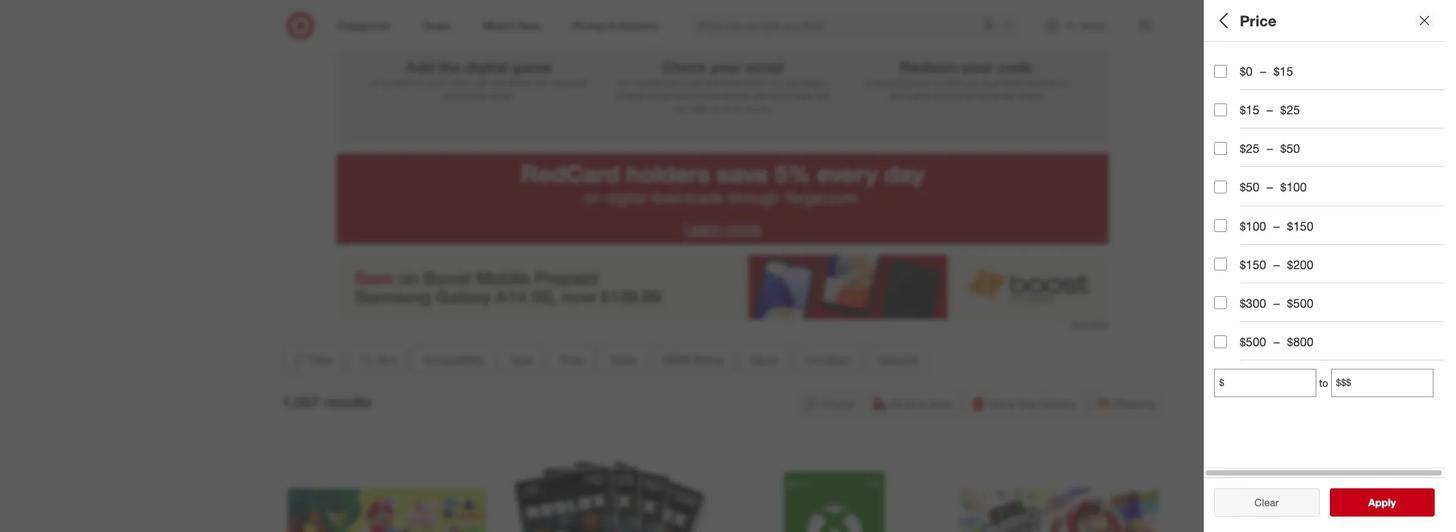 Task type: describe. For each thing, give the bounding box(es) containing it.
$15  –  $25
[[1240, 102, 1300, 117]]

directly
[[1028, 77, 1058, 88]]

code inside redeem your code to download the content you purchased directly to your game system or computer. enjoy!
[[998, 58, 1033, 76]]

redcard
[[521, 159, 620, 188]]

downloads
[[650, 189, 724, 207]]

pickup
[[822, 398, 853, 410]]

1 vertical spatial $150
[[1240, 257, 1267, 272]]

see
[[1355, 497, 1374, 510]]

0 horizontal spatial $100
[[1240, 219, 1267, 233]]

$50  –  $100 checkbox
[[1214, 181, 1227, 194]]

usually
[[646, 90, 674, 101]]

1 vertical spatial condition
[[805, 354, 850, 367]]

shipping
[[1114, 398, 1155, 410]]

but
[[815, 90, 829, 101]]

steps.
[[803, 77, 827, 88]]

$0  –  $15
[[1240, 64, 1293, 79]]

see results button
[[1330, 489, 1435, 517]]

1 vertical spatial deals
[[611, 354, 636, 367]]

0 vertical spatial genre button
[[1214, 267, 1436, 312]]

immediately
[[701, 90, 750, 101]]

1 horizontal spatial price button
[[1214, 132, 1436, 177]]

1 vertical spatial $500
[[1240, 335, 1267, 349]]

1 vertical spatial deals button
[[600, 346, 647, 374]]

price dialog
[[1204, 0, 1445, 533]]

0 vertical spatial $50
[[1281, 141, 1300, 156]]

for
[[618, 77, 629, 88]]

$500  –  $800
[[1240, 335, 1314, 349]]

your down redeem at the top
[[889, 90, 907, 101]]

to inside check your email for a download code and instructions on next steps. emails usually arrive immediately after purchase, but can take up to 4+ hours.
[[723, 103, 731, 114]]

after
[[752, 90, 771, 101]]

holders
[[627, 159, 710, 188]]

shop in store button
[[867, 390, 960, 418]]

clear for clear all
[[1248, 497, 1273, 510]]

0 vertical spatial $150
[[1287, 219, 1314, 233]]

1 horizontal spatial featured button
[[1214, 357, 1436, 402]]

day
[[884, 159, 924, 188]]

next
[[783, 77, 801, 88]]

compatibility inside the all filters dialog
[[1214, 55, 1292, 70]]

filter
[[310, 354, 333, 367]]

$50  –  $100
[[1240, 180, 1307, 195]]

1 vertical spatial compatibility button
[[412, 346, 495, 374]]

$800
[[1287, 335, 1314, 349]]

hours.
[[747, 103, 772, 114]]

computer.
[[976, 90, 1017, 101]]

enjoy!
[[1019, 90, 1043, 101]]

same day delivery
[[989, 398, 1076, 410]]

your inside add the digital game or content to your online cart and follow the checkout process as usual.
[[426, 77, 443, 88]]

game inside add the digital game or content to your online cart and follow the checkout process as usual.
[[512, 58, 552, 76]]

learn more
[[684, 220, 761, 238]]

3
[[961, 11, 972, 34]]

results for see results
[[1377, 497, 1410, 510]]

in
[[918, 398, 926, 410]]

1 horizontal spatial the
[[534, 77, 547, 88]]

search button
[[997, 12, 1028, 42]]

store
[[929, 398, 952, 410]]

$25  –  $50
[[1240, 141, 1300, 156]]

same
[[989, 398, 1016, 410]]

results for 1,557 results
[[324, 394, 372, 412]]

type inside the all filters dialog
[[1214, 100, 1242, 115]]

esrb rating inside the all filters dialog
[[1214, 235, 1289, 250]]

on inside check your email for a download code and instructions on next steps. emails usually arrive immediately after purchase, but can take up to 4+ hours.
[[771, 77, 781, 88]]

cart
[[472, 77, 488, 88]]

check your email for a download code and instructions on next steps. emails usually arrive immediately after purchase, but can take up to 4+ hours.
[[617, 58, 829, 114]]

on digital downloads through target.com.
[[584, 189, 861, 207]]

process
[[444, 90, 476, 101]]

see results
[[1355, 497, 1410, 510]]

learn
[[684, 220, 722, 238]]

as
[[479, 90, 488, 101]]

instructions
[[721, 77, 768, 88]]

through
[[728, 189, 780, 207]]

system
[[934, 90, 963, 101]]

take
[[691, 103, 708, 114]]

What can we help you find? suggestions appear below search field
[[690, 12, 1006, 40]]

clear for clear
[[1255, 497, 1279, 510]]

1 vertical spatial rating
[[693, 354, 723, 367]]

same day delivery button
[[965, 390, 1085, 418]]

1 vertical spatial $50
[[1240, 180, 1260, 195]]

filter button
[[283, 346, 342, 374]]

condition inside the all filters dialog
[[1214, 325, 1271, 340]]

save
[[717, 159, 768, 188]]

0 vertical spatial $15
[[1274, 64, 1293, 79]]

0 horizontal spatial featured button
[[866, 346, 929, 374]]

1 horizontal spatial $100
[[1281, 180, 1307, 195]]

1 vertical spatial price button
[[549, 346, 594, 374]]

all filters dialog
[[1204, 0, 1445, 533]]

0 vertical spatial type button
[[1214, 87, 1436, 132]]

0 vertical spatial deals button
[[1214, 177, 1436, 222]]

apply button
[[1330, 489, 1435, 517]]

0 vertical spatial $25
[[1281, 102, 1300, 117]]

digital inside add the digital game or content to your online cart and follow the checkout process as usual.
[[465, 58, 508, 76]]

$500  –  $800 checkbox
[[1214, 336, 1227, 349]]

$150  –  $200 checkbox
[[1214, 258, 1227, 271]]

all
[[1214, 11, 1232, 29]]

$0
[[1240, 64, 1253, 79]]

0 vertical spatial $500
[[1287, 296, 1314, 311]]

your up 'you'
[[962, 58, 994, 76]]

$25  –  $50 checkbox
[[1214, 142, 1227, 155]]

follow
[[508, 77, 532, 88]]

to inside price dialog
[[1319, 377, 1329, 390]]

pickup button
[[798, 390, 862, 418]]

clear all button
[[1214, 489, 1320, 517]]

fpo/apo
[[1214, 461, 1270, 475]]

$100  –  $150
[[1240, 219, 1314, 233]]

sort
[[377, 354, 396, 367]]

0 horizontal spatial condition button
[[795, 346, 861, 374]]

genre inside the all filters dialog
[[1214, 280, 1250, 295]]

shop
[[890, 398, 915, 410]]

clear button
[[1214, 489, 1320, 517]]

1
[[474, 11, 484, 34]]

sort button
[[348, 346, 407, 374]]

search
[[997, 20, 1028, 33]]

$300
[[1240, 296, 1267, 311]]

checkout
[[550, 77, 587, 88]]

more
[[726, 220, 761, 238]]



Task type: locate. For each thing, give the bounding box(es) containing it.
add the digital game or content to your online cart and follow the checkout process as usual.
[[371, 58, 587, 101]]

rating
[[1251, 235, 1289, 250], [693, 354, 723, 367]]

1 and from the left
[[491, 77, 506, 88]]

$500 down $200
[[1287, 296, 1314, 311]]

esrb
[[1214, 235, 1248, 250], [663, 354, 691, 367]]

type
[[1214, 100, 1242, 115], [511, 354, 533, 367]]

1 vertical spatial code
[[681, 77, 701, 88]]

$150  –  $200
[[1240, 257, 1314, 272]]

and inside check your email for a download code and instructions on next steps. emails usually arrive immediately after purchase, but can take up to 4+ hours.
[[704, 77, 719, 88]]

1 vertical spatial $15
[[1240, 102, 1260, 117]]

your up instructions
[[711, 58, 742, 76]]

code up 'purchased'
[[998, 58, 1033, 76]]

digital up cart on the left top of the page
[[465, 58, 508, 76]]

usual.
[[491, 90, 514, 101]]

0 horizontal spatial esrb rating
[[663, 354, 723, 367]]

$200
[[1287, 257, 1314, 272]]

1 vertical spatial type button
[[500, 346, 544, 374]]

1 vertical spatial genre
[[750, 354, 778, 367]]

can
[[674, 103, 689, 114]]

0 horizontal spatial rating
[[693, 354, 723, 367]]

0 horizontal spatial digital
[[465, 58, 508, 76]]

apply
[[1369, 497, 1396, 510]]

0 vertical spatial on
[[771, 77, 781, 88]]

0 vertical spatial esrb rating button
[[1214, 222, 1436, 267]]

all
[[1276, 497, 1286, 510]]

$150 right $150  –  $200 'checkbox'
[[1240, 257, 1267, 272]]

redcard holders save 5% every day
[[521, 159, 924, 188]]

$100 up "$100  –  $150"
[[1281, 180, 1307, 195]]

sponsored
[[1071, 320, 1109, 330]]

1 vertical spatial digital
[[605, 189, 646, 207]]

featured down $500  –  $800 option
[[1214, 370, 1266, 385]]

on down redcard
[[584, 189, 601, 207]]

1 clear from the left
[[1248, 497, 1273, 510]]

0 horizontal spatial genre button
[[739, 346, 789, 374]]

clear inside clear button
[[1255, 497, 1279, 510]]

0 vertical spatial esrb
[[1214, 235, 1248, 250]]

results
[[324, 394, 372, 412], [1377, 497, 1410, 510]]

purchased
[[983, 77, 1026, 88]]

1 vertical spatial esrb rating
[[663, 354, 723, 367]]

up
[[711, 103, 721, 114]]

you
[[966, 77, 980, 88]]

0 horizontal spatial and
[[491, 77, 506, 88]]

$150
[[1287, 219, 1314, 233], [1240, 257, 1267, 272]]

or inside redeem your code to download the content you purchased directly to your game system or computer. enjoy!
[[966, 90, 974, 101]]

and up usual.
[[491, 77, 506, 88]]

0 horizontal spatial results
[[324, 394, 372, 412]]

results inside the see results button
[[1377, 497, 1410, 510]]

on
[[771, 77, 781, 88], [584, 189, 601, 207]]

advertisement region
[[337, 255, 1109, 320]]

the down redeem at the top
[[917, 77, 930, 88]]

super mario party - nintendo switch image
[[959, 446, 1158, 533], [959, 446, 1158, 533]]

content up system
[[932, 77, 963, 88]]

0 horizontal spatial deals button
[[600, 346, 647, 374]]

0 vertical spatial game
[[512, 58, 552, 76]]

arrive
[[676, 90, 699, 101]]

1 horizontal spatial on
[[771, 77, 781, 88]]

clear
[[1248, 497, 1273, 510], [1255, 497, 1279, 510]]

0 vertical spatial price button
[[1214, 132, 1436, 177]]

0 vertical spatial esrb rating
[[1214, 235, 1289, 250]]

the right follow
[[534, 77, 547, 88]]

4+
[[734, 103, 744, 114]]

roblox gift card image
[[511, 446, 709, 533]]

1 vertical spatial on
[[584, 189, 601, 207]]

2 download from the left
[[875, 77, 915, 88]]

$15  –  $25 checkbox
[[1214, 103, 1227, 116]]

deals inside the all filters dialog
[[1214, 190, 1247, 205]]

1 vertical spatial genre button
[[739, 346, 789, 374]]

0 horizontal spatial on
[[584, 189, 601, 207]]

on left next
[[771, 77, 781, 88]]

$50
[[1281, 141, 1300, 156], [1240, 180, 1260, 195]]

0 horizontal spatial compatibility
[[423, 354, 484, 367]]

$50 right $50  –  $100 checkbox
[[1240, 180, 1260, 195]]

download
[[639, 77, 678, 88], [875, 77, 915, 88]]

fpo/apo button
[[1214, 447, 1436, 492]]

1 horizontal spatial download
[[875, 77, 915, 88]]

0 horizontal spatial download
[[639, 77, 678, 88]]

none text field inside price dialog
[[1214, 369, 1317, 398]]

$100 right $100  –  $150 option
[[1240, 219, 1267, 233]]

5%
[[775, 159, 810, 188]]

day
[[1019, 398, 1036, 410]]

$100
[[1281, 180, 1307, 195], [1240, 219, 1267, 233]]

1 horizontal spatial featured
[[1214, 370, 1266, 385]]

xbox gift card (digital) image
[[735, 446, 933, 533], [735, 446, 933, 533]]

0 horizontal spatial type button
[[500, 346, 544, 374]]

game left system
[[909, 90, 932, 101]]

download inside redeem your code to download the content you purchased directly to your game system or computer. enjoy!
[[875, 77, 915, 88]]

condition button down $300  –  $500
[[1214, 312, 1436, 357]]

price inside the all filters dialog
[[1214, 145, 1245, 160]]

1 vertical spatial results
[[1377, 497, 1410, 510]]

clear down fpo/apo
[[1255, 497, 1279, 510]]

0 horizontal spatial esrb
[[663, 354, 691, 367]]

1 horizontal spatial $50
[[1281, 141, 1300, 156]]

$50 up $50  –  $100
[[1281, 141, 1300, 156]]

game inside redeem your code to download the content you purchased directly to your game system or computer. enjoy!
[[909, 90, 932, 101]]

0 vertical spatial compatibility
[[1214, 55, 1292, 70]]

type button
[[1214, 87, 1436, 132], [500, 346, 544, 374]]

0 horizontal spatial $15
[[1240, 102, 1260, 117]]

redeem your code to download the content you purchased directly to your game system or computer. enjoy!
[[865, 58, 1068, 101]]

1 horizontal spatial compatibility button
[[1214, 42, 1436, 87]]

content down add
[[382, 77, 413, 88]]

price button
[[1214, 132, 1436, 177], [549, 346, 594, 374]]

1 vertical spatial $25
[[1240, 141, 1260, 156]]

code up arrive
[[681, 77, 701, 88]]

2 content from the left
[[932, 77, 963, 88]]

1 vertical spatial $100
[[1240, 219, 1267, 233]]

price
[[1240, 11, 1277, 29], [1214, 145, 1245, 160], [560, 354, 584, 367]]

1 horizontal spatial digital
[[605, 189, 646, 207]]

1 horizontal spatial esrb rating
[[1214, 235, 1289, 250]]

1 vertical spatial compatibility
[[423, 354, 484, 367]]

1 horizontal spatial code
[[998, 58, 1033, 76]]

or inside add the digital game or content to your online cart and follow the checkout process as usual.
[[371, 77, 379, 88]]

1 vertical spatial price
[[1214, 145, 1245, 160]]

0 horizontal spatial the
[[438, 58, 461, 76]]

2 vertical spatial price
[[560, 354, 584, 367]]

a
[[631, 77, 636, 88]]

compatibility button
[[1214, 42, 1436, 87], [412, 346, 495, 374]]

featured up shop
[[877, 354, 918, 367]]

deals button
[[1214, 177, 1436, 222], [600, 346, 647, 374]]

1 horizontal spatial esrb
[[1214, 235, 1248, 250]]

1 horizontal spatial deals
[[1214, 190, 1247, 205]]

1 vertical spatial esrb rating button
[[652, 346, 734, 374]]

download down redeem at the top
[[875, 77, 915, 88]]

0 vertical spatial $100
[[1281, 180, 1307, 195]]

1 horizontal spatial deals button
[[1214, 177, 1436, 222]]

1 horizontal spatial game
[[909, 90, 932, 101]]

code inside check your email for a download code and instructions on next steps. emails usually arrive immediately after purchase, but can take up to 4+ hours.
[[681, 77, 701, 88]]

game
[[512, 58, 552, 76], [909, 90, 932, 101]]

featured button up shop
[[866, 346, 929, 374]]

compatibility
[[1214, 55, 1292, 70], [423, 354, 484, 367]]

email
[[746, 58, 784, 76]]

0 horizontal spatial $150
[[1240, 257, 1267, 272]]

$25 right $25  –  $50 option
[[1240, 141, 1260, 156]]

target.com.
[[784, 189, 861, 207]]

0 horizontal spatial $500
[[1240, 335, 1267, 349]]

$15
[[1274, 64, 1293, 79], [1240, 102, 1260, 117]]

digital down the holders
[[605, 189, 646, 207]]

1 vertical spatial game
[[909, 90, 932, 101]]

$25 up $25  –  $50
[[1281, 102, 1300, 117]]

add
[[406, 58, 434, 76]]

0 horizontal spatial esrb rating button
[[652, 346, 734, 374]]

0 vertical spatial price
[[1240, 11, 1277, 29]]

new super mario bros u deluxe - nintendo switch image
[[287, 446, 486, 533], [287, 446, 486, 533]]

1,557 results
[[283, 394, 372, 412]]

check
[[661, 58, 707, 76]]

none text field inside price dialog
[[1331, 369, 1434, 398]]

1 horizontal spatial $25
[[1281, 102, 1300, 117]]

0 vertical spatial digital
[[465, 58, 508, 76]]

deals
[[1214, 190, 1247, 205], [611, 354, 636, 367]]

0 horizontal spatial genre
[[750, 354, 778, 367]]

condition down $300
[[1214, 325, 1271, 340]]

esrb inside the all filters dialog
[[1214, 235, 1248, 250]]

2 and from the left
[[704, 77, 719, 88]]

$300  –  $500 checkbox
[[1214, 297, 1227, 310]]

your inside check your email for a download code and instructions on next steps. emails usually arrive immediately after purchase, but can take up to 4+ hours.
[[711, 58, 742, 76]]

0 horizontal spatial featured
[[877, 354, 918, 367]]

delivery
[[1039, 398, 1076, 410]]

0 vertical spatial rating
[[1251, 235, 1289, 250]]

$150 up $200
[[1287, 219, 1314, 233]]

the up online
[[438, 58, 461, 76]]

shipping button
[[1090, 390, 1163, 418]]

featured button down '$800'
[[1214, 357, 1436, 402]]

$500 right $500  –  $800 option
[[1240, 335, 1267, 349]]

condition button up "pickup" button
[[795, 346, 861, 374]]

emails
[[617, 90, 643, 101]]

rating inside the all filters dialog
[[1251, 235, 1289, 250]]

2 horizontal spatial the
[[917, 77, 930, 88]]

$15 right $15  –  $25 option
[[1240, 102, 1260, 117]]

1 vertical spatial or
[[966, 90, 974, 101]]

condition up "pickup" button
[[805, 354, 850, 367]]

content inside add the digital game or content to your online cart and follow the checkout process as usual.
[[382, 77, 413, 88]]

all filters
[[1214, 11, 1276, 29]]

every
[[817, 159, 878, 188]]

1 horizontal spatial $15
[[1274, 64, 1293, 79]]

your down add
[[426, 77, 443, 88]]

game up follow
[[512, 58, 552, 76]]

1 download from the left
[[639, 77, 678, 88]]

results right see
[[1377, 497, 1410, 510]]

clear left all
[[1248, 497, 1273, 510]]

0 vertical spatial deals
[[1214, 190, 1247, 205]]

1 horizontal spatial condition
[[1214, 325, 1271, 340]]

0 horizontal spatial or
[[371, 77, 379, 88]]

0 horizontal spatial price button
[[549, 346, 594, 374]]

1,557
[[283, 394, 320, 412]]

condition button
[[1214, 312, 1436, 357], [795, 346, 861, 374]]

1 horizontal spatial and
[[704, 77, 719, 88]]

0 horizontal spatial compatibility button
[[412, 346, 495, 374]]

0 vertical spatial compatibility button
[[1214, 42, 1436, 87]]

esrb rating button inside the all filters dialog
[[1214, 222, 1436, 267]]

1 horizontal spatial results
[[1377, 497, 1410, 510]]

None text field
[[1331, 369, 1434, 398]]

online
[[446, 77, 470, 88]]

1 horizontal spatial condition button
[[1214, 312, 1436, 357]]

clear inside clear all button
[[1248, 497, 1273, 510]]

2
[[717, 11, 728, 34]]

download inside check your email for a download code and instructions on next steps. emails usually arrive immediately after purchase, but can take up to 4+ hours.
[[639, 77, 678, 88]]

1 content from the left
[[382, 77, 413, 88]]

genre
[[1214, 280, 1250, 295], [750, 354, 778, 367]]

filters
[[1236, 11, 1276, 29]]

0 horizontal spatial type
[[511, 354, 533, 367]]

0 vertical spatial condition
[[1214, 325, 1271, 340]]

compatibility button inside the all filters dialog
[[1214, 42, 1436, 87]]

1 horizontal spatial genre button
[[1214, 267, 1436, 312]]

your
[[711, 58, 742, 76], [962, 58, 994, 76], [426, 77, 443, 88], [889, 90, 907, 101]]

1 horizontal spatial $500
[[1287, 296, 1314, 311]]

featured inside the all filters dialog
[[1214, 370, 1266, 385]]

results right the 1,557
[[324, 394, 372, 412]]

0 vertical spatial featured
[[877, 354, 918, 367]]

download up usually
[[639, 77, 678, 88]]

redeem
[[900, 58, 958, 76]]

0 horizontal spatial deals
[[611, 354, 636, 367]]

1 horizontal spatial or
[[966, 90, 974, 101]]

2 clear from the left
[[1255, 497, 1279, 510]]

0 vertical spatial results
[[324, 394, 372, 412]]

and inside add the digital game or content to your online cart and follow the checkout process as usual.
[[491, 77, 506, 88]]

0 vertical spatial or
[[371, 77, 379, 88]]

1 horizontal spatial compatibility
[[1214, 55, 1292, 70]]

and up "immediately"
[[704, 77, 719, 88]]

the inside redeem your code to download the content you purchased directly to your game system or computer. enjoy!
[[917, 77, 930, 88]]

$100  –  $150 checkbox
[[1214, 220, 1227, 232]]

purchase,
[[773, 90, 813, 101]]

1 horizontal spatial content
[[932, 77, 963, 88]]

0 horizontal spatial $25
[[1240, 141, 1260, 156]]

$300  –  $500
[[1240, 296, 1314, 311]]

content inside redeem your code to download the content you purchased directly to your game system or computer. enjoy!
[[932, 77, 963, 88]]

price inside dialog
[[1240, 11, 1277, 29]]

shop in store
[[890, 398, 952, 410]]

None text field
[[1214, 369, 1317, 398]]

to inside add the digital game or content to your online cart and follow the checkout process as usual.
[[415, 77, 423, 88]]

to
[[415, 77, 423, 88], [865, 77, 873, 88], [1060, 77, 1068, 88], [723, 103, 731, 114], [1319, 377, 1329, 390]]

$0  –  $15 checkbox
[[1214, 65, 1227, 78]]

genre button
[[1214, 267, 1436, 312], [739, 346, 789, 374]]

1 vertical spatial esrb
[[663, 354, 691, 367]]

clear all
[[1248, 497, 1286, 510]]

$15 right $0
[[1274, 64, 1293, 79]]

0 horizontal spatial condition
[[805, 354, 850, 367]]



Task type: vqa. For each thing, say whether or not it's contained in the screenshot.
Pickup button
yes



